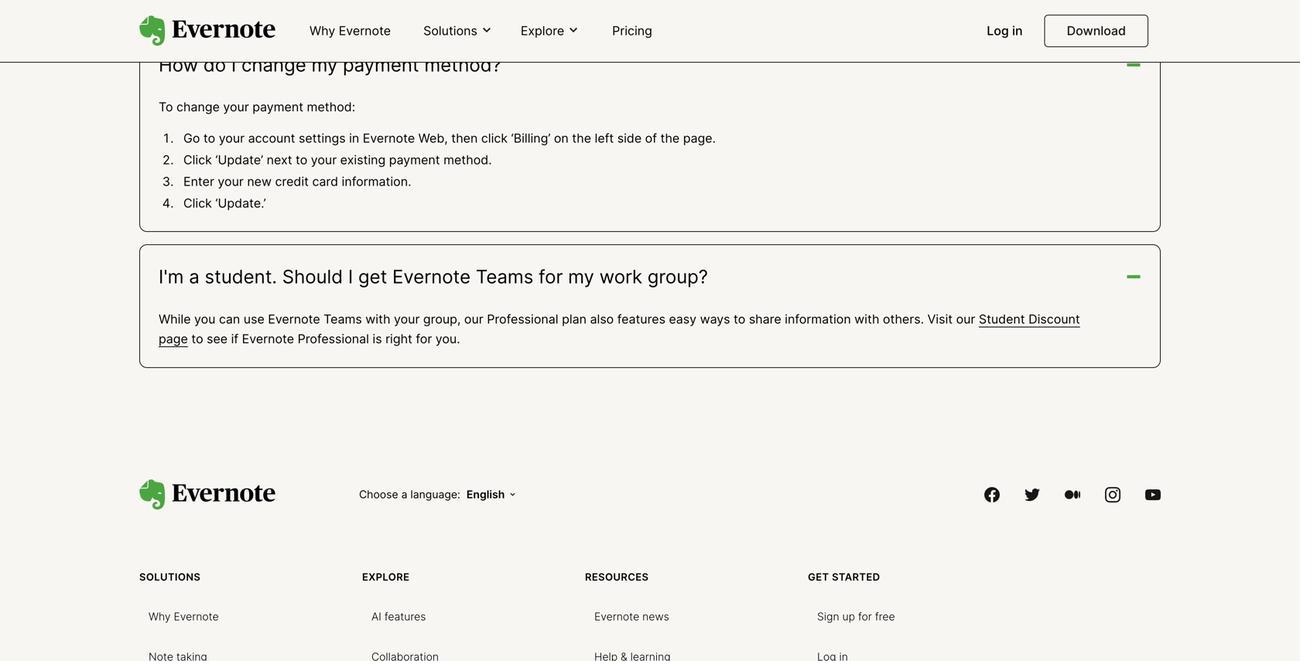 Task type: vqa. For each thing, say whether or not it's contained in the screenshot.
pages,
no



Task type: describe. For each thing, give the bounding box(es) containing it.
payment inside the go to your account settings in evernote web, then click 'billing' on the left side of the page. click 'update' next to your existing payment method. enter your new credit card information. click 'update.'
[[389, 153, 440, 168]]

1 click from the top
[[183, 153, 212, 168]]

credit
[[275, 174, 309, 189]]

easy
[[669, 312, 697, 327]]

page.
[[683, 131, 716, 146]]

sign up for free
[[817, 610, 895, 624]]

'update'
[[215, 153, 263, 168]]

side
[[617, 131, 642, 146]]

your up the 'update'
[[219, 131, 245, 146]]

web,
[[418, 131, 448, 146]]

left
[[595, 131, 614, 146]]

method.
[[443, 153, 492, 168]]

go to your account settings in evernote web, then click 'billing' on the left side of the page. click 'update' next to your existing payment method. enter your new credit card information. click 'update.'
[[183, 131, 716, 211]]

1 vertical spatial payment
[[252, 100, 303, 115]]

card
[[312, 174, 338, 189]]

how
[[159, 53, 198, 76]]

1 horizontal spatial i
[[348, 266, 353, 288]]

started
[[832, 571, 880, 583]]

also
[[590, 312, 614, 327]]

share
[[749, 312, 781, 327]]

to left see
[[191, 332, 203, 347]]

pricing link
[[603, 17, 662, 46]]

1 vertical spatial for
[[416, 332, 432, 347]]

student
[[979, 312, 1025, 327]]

get
[[358, 266, 387, 288]]

our professional
[[464, 312, 558, 327]]

i'm a student. should i get evernote teams for my work group?
[[159, 266, 708, 288]]

use
[[244, 312, 264, 327]]

enter
[[183, 174, 214, 189]]

log in link
[[978, 17, 1032, 46]]

1 vertical spatial features
[[384, 610, 426, 624]]

do
[[203, 53, 226, 76]]

next
[[267, 153, 292, 168]]

why for why evernote link to the left
[[149, 610, 171, 624]]

solutions button
[[419, 22, 497, 40]]

0 horizontal spatial why evernote link
[[139, 604, 228, 629]]

your down do
[[223, 100, 249, 115]]

1 horizontal spatial in
[[1012, 23, 1023, 38]]

english
[[467, 488, 505, 501]]

0 vertical spatial payment
[[343, 53, 419, 76]]

log
[[987, 23, 1009, 38]]

1 horizontal spatial features
[[617, 312, 665, 327]]

language:
[[410, 488, 460, 501]]

then
[[451, 131, 478, 146]]

a for i'm
[[189, 266, 200, 288]]

in inside the go to your account settings in evernote web, then click 'billing' on the left side of the page. click 'update' next to your existing payment method. enter your new credit card information. click 'update.'
[[349, 131, 359, 146]]

free
[[875, 610, 895, 624]]

2 click from the top
[[183, 196, 212, 211]]

to right ways
[[734, 312, 745, 327]]

work
[[599, 266, 642, 288]]

news
[[642, 610, 669, 624]]

to right go
[[203, 131, 215, 146]]

you
[[194, 312, 216, 327]]

1 horizontal spatial teams
[[476, 266, 533, 288]]

1 horizontal spatial why evernote link
[[300, 17, 400, 46]]

existing
[[340, 153, 386, 168]]

1 horizontal spatial change
[[241, 53, 306, 76]]

evernote inside the go to your account settings in evernote web, then click 'billing' on the left side of the page. click 'update' next to your existing payment method. enter your new credit card information. click 'update.'
[[363, 131, 415, 146]]

0 horizontal spatial teams
[[324, 312, 362, 327]]

new
[[247, 174, 272, 189]]

if
[[231, 332, 238, 347]]

0 horizontal spatial i
[[231, 53, 236, 76]]

2 with from the left
[[854, 312, 879, 327]]

should
[[282, 266, 343, 288]]

student discount page link
[[159, 312, 1080, 347]]

choose a language:
[[359, 488, 460, 501]]

download link
[[1044, 15, 1148, 47]]

to
[[159, 100, 173, 115]]

evernote news
[[594, 610, 669, 624]]

ai
[[371, 610, 381, 624]]

2 evernote logo image from the top
[[139, 480, 275, 511]]

you.
[[436, 332, 460, 347]]

0 vertical spatial my
[[311, 53, 338, 76]]

student.
[[205, 266, 277, 288]]

plan
[[562, 312, 587, 327]]

student discount page
[[159, 312, 1080, 347]]

get
[[808, 571, 829, 583]]



Task type: locate. For each thing, give the bounding box(es) containing it.
evernote professional is
[[242, 332, 382, 347]]

1 vertical spatial a
[[401, 488, 407, 501]]

0 vertical spatial a
[[189, 266, 200, 288]]

visit
[[927, 312, 953, 327]]

a right i'm
[[189, 266, 200, 288]]

2 vertical spatial payment
[[389, 153, 440, 168]]

0 vertical spatial i
[[231, 53, 236, 76]]

0 horizontal spatial my
[[311, 53, 338, 76]]

0 vertical spatial why
[[310, 23, 335, 38]]

with
[[365, 312, 390, 327], [854, 312, 879, 327]]

see
[[207, 332, 228, 347]]

0 horizontal spatial change
[[176, 100, 220, 115]]

teams up our professional
[[476, 266, 533, 288]]

0 vertical spatial change
[[241, 53, 306, 76]]

1 horizontal spatial for
[[539, 266, 563, 288]]

1 vertical spatial click
[[183, 196, 212, 211]]

1 horizontal spatial solutions
[[423, 23, 477, 38]]

information.
[[342, 174, 411, 189]]

click down 'enter'
[[183, 196, 212, 211]]

2 vertical spatial for
[[858, 610, 872, 624]]

resources
[[585, 571, 649, 583]]

i
[[231, 53, 236, 76], [348, 266, 353, 288]]

teams
[[476, 266, 533, 288], [324, 312, 362, 327]]

why evernote link
[[300, 17, 400, 46], [139, 604, 228, 629]]

1 horizontal spatial my
[[568, 266, 594, 288]]

2 horizontal spatial for
[[858, 610, 872, 624]]

a right choose
[[401, 488, 407, 501]]

while
[[159, 312, 191, 327]]

for left 'you.'
[[416, 332, 432, 347]]

0 horizontal spatial for
[[416, 332, 432, 347]]

a for choose
[[401, 488, 407, 501]]

go
[[183, 131, 200, 146]]

of
[[645, 131, 657, 146]]

i left get
[[348, 266, 353, 288]]

sign
[[817, 610, 839, 624]]

a
[[189, 266, 200, 288], [401, 488, 407, 501]]

right
[[385, 332, 412, 347]]

explore inside button
[[521, 23, 564, 38]]

up
[[842, 610, 855, 624]]

payment
[[343, 53, 419, 76], [252, 100, 303, 115], [389, 153, 440, 168]]

to right next
[[296, 153, 307, 168]]

group,
[[423, 312, 461, 327]]

solutions
[[423, 23, 477, 38], [139, 571, 201, 583]]

ai features link
[[362, 604, 435, 629]]

1 horizontal spatial why evernote
[[310, 23, 391, 38]]

change
[[241, 53, 306, 76], [176, 100, 220, 115]]

payment up method:
[[343, 53, 419, 76]]

on
[[554, 131, 569, 146]]

0 vertical spatial click
[[183, 153, 212, 168]]

with left the others.
[[854, 312, 879, 327]]

0 vertical spatial evernote logo image
[[139, 16, 275, 46]]

why evernote for why evernote link to the left
[[149, 610, 219, 624]]

0 horizontal spatial with
[[365, 312, 390, 327]]

1 vertical spatial in
[[349, 131, 359, 146]]

1 evernote logo image from the top
[[139, 16, 275, 46]]

0 horizontal spatial solutions
[[139, 571, 201, 583]]

explore
[[521, 23, 564, 38], [362, 571, 410, 583]]

payment down web,
[[389, 153, 440, 168]]

change up go
[[176, 100, 220, 115]]

0 vertical spatial for
[[539, 266, 563, 288]]

1 vertical spatial why
[[149, 610, 171, 624]]

for up while you can use evernote teams with your group, our professional plan also features easy ways to share information with others. visit our
[[539, 266, 563, 288]]

sign up for free link
[[808, 604, 904, 629]]

'billing'
[[511, 131, 551, 146]]

others.
[[883, 312, 924, 327]]

2 the from the left
[[660, 131, 680, 146]]

1 vertical spatial why evernote
[[149, 610, 219, 624]]

1 vertical spatial change
[[176, 100, 220, 115]]

evernote news link
[[585, 604, 679, 629]]

settings
[[299, 131, 346, 146]]

for right up
[[858, 610, 872, 624]]

in up existing
[[349, 131, 359, 146]]

0 vertical spatial in
[[1012, 23, 1023, 38]]

log in
[[987, 23, 1023, 38]]

1 vertical spatial teams
[[324, 312, 362, 327]]

while you can use evernote teams with your group, our professional plan also features easy ways to share information with others. visit our
[[159, 312, 979, 327]]

the
[[572, 131, 591, 146], [660, 131, 680, 146]]

ways
[[700, 312, 730, 327]]

ai features
[[371, 610, 426, 624]]

your up card
[[311, 153, 337, 168]]

the right of
[[660, 131, 680, 146]]

1 with from the left
[[365, 312, 390, 327]]

1 vertical spatial solutions
[[139, 571, 201, 583]]

1 horizontal spatial the
[[660, 131, 680, 146]]

i'm
[[159, 266, 184, 288]]

1 horizontal spatial explore
[[521, 23, 564, 38]]

get started
[[808, 571, 880, 583]]

evernote
[[339, 23, 391, 38], [363, 131, 415, 146], [392, 266, 471, 288], [268, 312, 320, 327], [174, 610, 219, 624], [594, 610, 639, 624]]

teams up to see if evernote professional is right for you.
[[324, 312, 362, 327]]

choose
[[359, 488, 398, 501]]

why for why evernote link to the right
[[310, 23, 335, 38]]

method:
[[307, 100, 355, 115]]

why evernote
[[310, 23, 391, 38], [149, 610, 219, 624]]

your down the 'update'
[[218, 174, 244, 189]]

your
[[223, 100, 249, 115], [219, 131, 245, 146], [311, 153, 337, 168], [218, 174, 244, 189], [394, 312, 420, 327]]

0 horizontal spatial a
[[189, 266, 200, 288]]

0 horizontal spatial why
[[149, 610, 171, 624]]

0 vertical spatial teams
[[476, 266, 533, 288]]

account
[[248, 131, 295, 146]]

0 vertical spatial why evernote
[[310, 23, 391, 38]]

in right log at right top
[[1012, 23, 1023, 38]]

why evernote for why evernote link to the right
[[310, 23, 391, 38]]

0 vertical spatial features
[[617, 312, 665, 327]]

0 vertical spatial explore
[[521, 23, 564, 38]]

0 vertical spatial why evernote link
[[300, 17, 400, 46]]

in
[[1012, 23, 1023, 38], [349, 131, 359, 146]]

1 horizontal spatial why
[[310, 23, 335, 38]]

0 horizontal spatial the
[[572, 131, 591, 146]]

features right also at the top
[[617, 312, 665, 327]]

1 vertical spatial i
[[348, 266, 353, 288]]

the right the on
[[572, 131, 591, 146]]

0 horizontal spatial in
[[349, 131, 359, 146]]

page
[[159, 332, 188, 347]]

payment up account
[[252, 100, 303, 115]]

1 vertical spatial why evernote link
[[139, 604, 228, 629]]

1 vertical spatial explore
[[362, 571, 410, 583]]

evernote logo image
[[139, 16, 275, 46], [139, 480, 275, 511]]

discount
[[1029, 312, 1080, 327]]

can
[[219, 312, 240, 327]]

my
[[311, 53, 338, 76], [568, 266, 594, 288]]

to
[[203, 131, 215, 146], [296, 153, 307, 168], [734, 312, 745, 327], [191, 332, 203, 347]]

to see if evernote professional is right for you.
[[188, 332, 460, 347]]

my up method:
[[311, 53, 338, 76]]

1 horizontal spatial with
[[854, 312, 879, 327]]

to change your payment method:
[[159, 100, 355, 115]]

why
[[310, 23, 335, 38], [149, 610, 171, 624]]

i right do
[[231, 53, 236, 76]]

for
[[539, 266, 563, 288], [416, 332, 432, 347], [858, 610, 872, 624]]

with up right
[[365, 312, 390, 327]]

click
[[481, 131, 508, 146]]

explore button
[[516, 22, 584, 40]]

my left work
[[568, 266, 594, 288]]

0 horizontal spatial why evernote
[[149, 610, 219, 624]]

how do i change my payment method?
[[159, 53, 501, 76]]

our
[[956, 312, 975, 327]]

method?
[[424, 53, 501, 76]]

features right ai
[[384, 610, 426, 624]]

change up to change your payment method:
[[241, 53, 306, 76]]

your up right
[[394, 312, 420, 327]]

click up 'enter'
[[183, 153, 212, 168]]

pricing
[[612, 23, 652, 38]]

1 the from the left
[[572, 131, 591, 146]]

1 horizontal spatial a
[[401, 488, 407, 501]]

0 vertical spatial solutions
[[423, 23, 477, 38]]

1 vertical spatial my
[[568, 266, 594, 288]]

0 horizontal spatial features
[[384, 610, 426, 624]]

group?
[[648, 266, 708, 288]]

'update.'
[[215, 196, 266, 211]]

information
[[785, 312, 851, 327]]

features
[[617, 312, 665, 327], [384, 610, 426, 624]]

solutions inside button
[[423, 23, 477, 38]]

0 horizontal spatial explore
[[362, 571, 410, 583]]

1 vertical spatial evernote logo image
[[139, 480, 275, 511]]

download
[[1067, 23, 1126, 38]]



